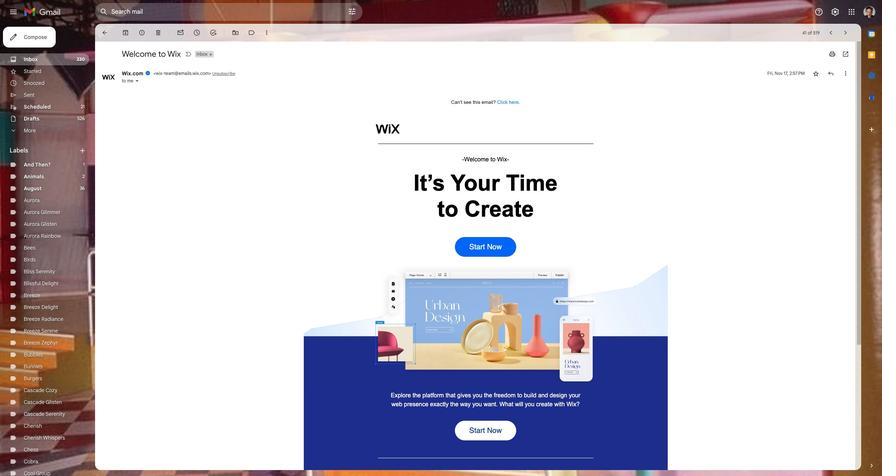 Task type: vqa. For each thing, say whether or not it's contained in the screenshot.
leftmost the
yes



Task type: locate. For each thing, give the bounding box(es) containing it.
breeze up the bubbles
[[24, 340, 40, 347]]

3 cascade from the top
[[24, 411, 44, 418]]

1 vertical spatial serenity
[[46, 411, 65, 418]]

aurora down aurora link
[[24, 209, 40, 216]]

1 breeze from the top
[[24, 292, 40, 299]]

to down "it's"
[[438, 197, 459, 222]]

0 horizontal spatial the
[[413, 393, 421, 399]]

snoozed link
[[24, 80, 44, 87]]

serenity up blissful delight link
[[36, 269, 55, 275]]

cascade for cascade serenity
[[24, 411, 44, 418]]

cherish down cherish link on the left bottom
[[24, 435, 42, 442]]

cherish up the cherish whispers link
[[24, 423, 42, 430]]

aurora for aurora glisten
[[24, 221, 40, 228]]

inbox down snooze icon
[[197, 51, 208, 57]]

17,
[[784, 71, 789, 76]]

report spam image
[[138, 29, 146, 36]]

animals
[[24, 174, 44, 180]]

41 of 519
[[803, 30, 820, 35]]

archive image
[[122, 29, 129, 36]]

welcome up your
[[464, 156, 489, 163]]

1 horizontal spatial inbox
[[197, 51, 208, 57]]

aurora link
[[24, 197, 40, 204]]

to inside it's your time to create
[[438, 197, 459, 222]]

the up want.
[[484, 393, 492, 399]]

cherish
[[24, 423, 42, 430], [24, 435, 42, 442]]

the up presence at the left bottom
[[413, 393, 421, 399]]

0 vertical spatial cascade
[[24, 388, 44, 394]]

1 aurora from the top
[[24, 197, 40, 204]]

cascade serenity
[[24, 411, 65, 418]]

0 vertical spatial serenity
[[36, 269, 55, 275]]

.
[[519, 99, 520, 105]]

scheduled
[[24, 104, 51, 110]]

click
[[497, 99, 508, 105]]

4 aurora from the top
[[24, 233, 40, 240]]

1 vertical spatial cherish
[[24, 435, 42, 442]]

the down the that at the right bottom of the page
[[451, 402, 459, 408]]

2 vertical spatial cascade
[[24, 411, 44, 418]]

3 breeze from the top
[[24, 316, 40, 323]]

verified sender image
[[145, 71, 151, 76]]

cascade down cascade cozy link
[[24, 399, 44, 406]]

here
[[509, 99, 519, 105]]

burgers link
[[24, 376, 42, 382]]

breeze
[[24, 292, 40, 299], [24, 304, 40, 311], [24, 316, 40, 323], [24, 328, 40, 335], [24, 340, 40, 347]]

breeze up breeze zephyr link
[[24, 328, 40, 335]]

compose
[[24, 34, 47, 41]]

platform
[[423, 393, 444, 399]]

then?
[[35, 162, 51, 168]]

0 horizontal spatial inbox
[[24, 56, 38, 63]]

animals link
[[24, 174, 44, 180]]

1 vertical spatial welcome
[[464, 156, 489, 163]]

0 vertical spatial glisten
[[41, 221, 57, 228]]

labels heading
[[10, 147, 79, 155]]

1 horizontal spatial the
[[451, 402, 459, 408]]

3 aurora from the top
[[24, 221, 40, 228]]

zephyr
[[42, 340, 58, 347]]

breeze zephyr
[[24, 340, 58, 347]]

labels image
[[248, 29, 256, 36]]

cascade
[[24, 388, 44, 394], [24, 399, 44, 406], [24, 411, 44, 418]]

cherish for cherish whispers
[[24, 435, 42, 442]]

1
[[83, 162, 85, 168]]

wix-
[[156, 71, 164, 76]]

glisten down cozy
[[46, 399, 62, 406]]

1 cherish from the top
[[24, 423, 42, 430]]

email?
[[482, 99, 496, 105]]

1 cascade from the top
[[24, 388, 44, 394]]

welcome
[[122, 49, 156, 59], [464, 156, 489, 163]]

0 vertical spatial now
[[487, 243, 502, 252]]

explore the platform that gives you the freedom to build and design your web presence exactly the way you want.
[[391, 393, 581, 408]]

cascade up cherish link on the left bottom
[[24, 411, 44, 418]]

inbox inside labels navigation
[[24, 56, 38, 63]]

2 cascade from the top
[[24, 399, 44, 406]]

4 breeze from the top
[[24, 328, 40, 335]]

1 vertical spatial now
[[487, 427, 502, 436]]

1 vertical spatial start
[[470, 427, 485, 436]]

more
[[24, 127, 36, 134]]

0 vertical spatial start
[[470, 243, 485, 252]]

2 aurora from the top
[[24, 209, 40, 216]]

can't see this email? click here .
[[451, 99, 520, 105]]

1 vertical spatial start now
[[470, 427, 502, 436]]

cozy
[[46, 388, 57, 394]]

None search field
[[95, 3, 363, 21]]

snooze image
[[193, 29, 201, 36]]

serene
[[41, 328, 58, 335]]

to up will
[[518, 393, 523, 399]]

Search mail text field
[[111, 8, 327, 16]]

delight
[[42, 281, 59, 287], [42, 304, 58, 311]]

aurora glisten
[[24, 221, 57, 228]]

fri, nov 17, 2:57 pm
[[768, 71, 805, 76]]

1 vertical spatial delight
[[42, 304, 58, 311]]

delight up radiance
[[42, 304, 58, 311]]

breeze down breeze link
[[24, 304, 40, 311]]

1 vertical spatial cascade
[[24, 399, 44, 406]]

36
[[80, 186, 85, 191]]

aurora rainbow link
[[24, 233, 61, 240]]

newer image
[[828, 29, 835, 36]]

aurora down august
[[24, 197, 40, 204]]

add to tasks image
[[210, 29, 217, 36]]

2:57 pm
[[790, 71, 805, 76]]

labels
[[10, 147, 28, 155]]

your
[[451, 171, 500, 196]]

5 breeze from the top
[[24, 340, 40, 347]]

delight for blissful delight
[[42, 281, 59, 287]]

design
[[550, 393, 568, 399]]

aurora up bees
[[24, 233, 40, 240]]

you
[[473, 393, 483, 399], [473, 402, 482, 408], [525, 402, 535, 408]]

presence
[[404, 402, 429, 408]]

-
[[462, 156, 464, 163]]

cascade for cascade cozy
[[24, 388, 44, 394]]

breeze serene
[[24, 328, 58, 335]]

-welcome to wix-
[[462, 156, 509, 163]]

inbox
[[197, 51, 208, 57], [24, 56, 38, 63]]

web
[[392, 402, 403, 408]]

breeze for breeze delight
[[24, 304, 40, 311]]

serenity down cascade glisten link
[[46, 411, 65, 418]]

0 vertical spatial cherish
[[24, 423, 42, 430]]

radiance
[[42, 316, 63, 323]]

0 vertical spatial delight
[[42, 281, 59, 287]]

main menu image
[[9, 7, 18, 16]]

bunnies link
[[24, 364, 43, 370]]

delight down bliss serenity
[[42, 281, 59, 287]]

glisten down glimmer
[[41, 221, 57, 228]]

tab list
[[862, 24, 883, 450]]

breeze for breeze link
[[24, 292, 40, 299]]

519
[[814, 30, 820, 35]]

2 breeze from the top
[[24, 304, 40, 311]]

0 vertical spatial start now
[[470, 243, 502, 252]]

cascade cozy
[[24, 388, 57, 394]]

breeze up breeze serene link at left
[[24, 316, 40, 323]]

2 cherish from the top
[[24, 435, 42, 442]]

wix.com ltd. image
[[101, 70, 116, 85]]

me
[[127, 78, 133, 84]]

1 start now from the top
[[470, 243, 502, 252]]

glisten
[[41, 221, 57, 228], [46, 399, 62, 406]]

delete image
[[155, 29, 162, 36]]

unsubscribe link
[[212, 71, 235, 76]]

the
[[413, 393, 421, 399], [484, 393, 492, 399], [451, 402, 459, 408]]

serenity for bliss serenity
[[36, 269, 55, 275]]

1 vertical spatial glisten
[[46, 399, 62, 406]]

inbox button
[[195, 51, 208, 58]]

labels navigation
[[0, 24, 95, 477]]

inbox up starred link on the top of page
[[24, 56, 38, 63]]

breeze radiance link
[[24, 316, 63, 323]]

snoozed
[[24, 80, 44, 87]]

inbox inside button
[[197, 51, 208, 57]]

to left wix-
[[491, 156, 496, 163]]

aurora down aurora glimmer link on the left of the page
[[24, 221, 40, 228]]

cascade down burgers link
[[24, 388, 44, 394]]

breeze down blissful
[[24, 292, 40, 299]]

unsubscribe
[[212, 71, 235, 76]]

0 vertical spatial welcome
[[122, 49, 156, 59]]

what will you create with wix?
[[500, 402, 580, 408]]

cobra link
[[24, 459, 38, 466]]

cherish for cherish link on the left bottom
[[24, 423, 42, 430]]

gmail image
[[24, 4, 64, 19]]

birds
[[24, 257, 36, 263]]

to left wix
[[158, 49, 166, 59]]

bunnies
[[24, 364, 43, 370]]

freedom
[[494, 393, 516, 399]]

back to inbox image
[[101, 29, 109, 36]]

2 now from the top
[[487, 427, 502, 436]]

team@emails.wix.com
[[164, 71, 209, 76]]

welcome up the wix.com
[[122, 49, 156, 59]]

now
[[487, 243, 502, 252], [487, 427, 502, 436]]

aurora
[[24, 197, 40, 204], [24, 209, 40, 216], [24, 221, 40, 228], [24, 233, 40, 240]]

bliss serenity link
[[24, 269, 55, 275]]

1 start from the top
[[470, 243, 485, 252]]



Task type: describe. For each thing, give the bounding box(es) containing it.
to inside explore the platform that gives you the freedom to build and design your web presence exactly the way you want.
[[518, 393, 523, 399]]

cascade serenity link
[[24, 411, 65, 418]]

aurora for aurora rainbow
[[24, 233, 40, 240]]

build
[[524, 393, 537, 399]]

<
[[153, 71, 156, 76]]

create
[[465, 197, 534, 222]]

cascade for cascade glisten
[[24, 399, 44, 406]]

inbox link
[[24, 56, 38, 63]]

breeze serene link
[[24, 328, 58, 335]]

Not starred checkbox
[[813, 70, 820, 77]]

2
[[82, 174, 85, 179]]

aurora glimmer link
[[24, 209, 61, 216]]

breeze for breeze serene
[[24, 328, 40, 335]]

to me
[[122, 78, 133, 84]]

bees
[[24, 245, 36, 252]]

wix
[[168, 49, 181, 59]]

and
[[538, 393, 548, 399]]

blissful delight
[[24, 281, 59, 287]]

sent
[[24, 92, 35, 98]]

breeze for breeze zephyr
[[24, 340, 40, 347]]

delight for breeze delight
[[42, 304, 58, 311]]

breeze for breeze radiance
[[24, 316, 40, 323]]

can't
[[451, 99, 463, 105]]

want.
[[484, 402, 498, 408]]

wix-
[[497, 156, 509, 163]]

it's
[[414, 171, 445, 196]]

compose button
[[3, 27, 56, 48]]

drafts link
[[24, 116, 39, 122]]

not starred image
[[813, 70, 820, 77]]

1 now from the top
[[487, 243, 502, 252]]

wix?
[[567, 402, 580, 408]]

birds link
[[24, 257, 36, 263]]

aurora for aurora link
[[24, 197, 40, 204]]

exactly
[[430, 402, 449, 408]]

you right way
[[473, 402, 482, 408]]

this
[[473, 99, 481, 105]]

more image
[[263, 29, 271, 36]]

read more image
[[304, 262, 668, 392]]

will
[[515, 402, 524, 408]]

cherish whispers link
[[24, 435, 65, 442]]

21
[[81, 104, 85, 110]]

fri, nov 17, 2:57 pm cell
[[768, 70, 805, 77]]

what
[[500, 402, 514, 408]]

bubbles
[[24, 352, 43, 359]]

breeze delight
[[24, 304, 58, 311]]

cherish link
[[24, 423, 42, 430]]

you down build
[[525, 402, 535, 408]]

cascade glisten
[[24, 399, 62, 406]]

inbox for 'inbox' button
[[197, 51, 208, 57]]

cherish whispers
[[24, 435, 65, 442]]

older image
[[842, 29, 850, 36]]

move to image
[[232, 29, 239, 36]]

wix.com cell
[[122, 70, 212, 77]]

scheduled link
[[24, 104, 51, 110]]

0 horizontal spatial welcome
[[122, 49, 156, 59]]

gives
[[457, 393, 471, 399]]

serenity for cascade serenity
[[46, 411, 65, 418]]

glisten for cascade glisten
[[46, 399, 62, 406]]

breeze zephyr link
[[24, 340, 58, 347]]

aurora glimmer
[[24, 209, 61, 216]]

with
[[555, 402, 565, 408]]

cascade glisten link
[[24, 399, 62, 406]]

settings image
[[831, 7, 840, 16]]

see
[[464, 99, 472, 105]]

search mail image
[[97, 5, 111, 19]]

your
[[569, 393, 581, 399]]

2 start now from the top
[[470, 427, 502, 436]]

230
[[77, 56, 85, 62]]

blissful
[[24, 281, 41, 287]]

it's your time to create
[[414, 171, 558, 222]]

starred link
[[24, 68, 41, 75]]

drafts
[[24, 116, 39, 122]]

glisten for aurora glisten
[[41, 221, 57, 228]]

41
[[803, 30, 807, 35]]

glimmer
[[41, 209, 61, 216]]

bliss serenity
[[24, 269, 55, 275]]

create
[[536, 402, 553, 408]]

of
[[808, 30, 812, 35]]

you right gives
[[473, 393, 483, 399]]

support image
[[815, 7, 824, 16]]

explore
[[391, 393, 411, 399]]

>
[[209, 71, 211, 76]]

sent link
[[24, 92, 35, 98]]

to left 'me'
[[122, 78, 126, 84]]

advanced search options image
[[345, 4, 360, 19]]

2 start from the top
[[470, 427, 485, 436]]

bubbles link
[[24, 352, 43, 359]]

show details image
[[135, 79, 139, 83]]

aurora glisten link
[[24, 221, 57, 228]]

cobra
[[24, 459, 38, 466]]

chess link
[[24, 447, 38, 454]]

bees link
[[24, 245, 36, 252]]

rainbow
[[41, 233, 61, 240]]

whispers
[[43, 435, 65, 442]]

2 horizontal spatial the
[[484, 393, 492, 399]]

chess
[[24, 447, 38, 454]]

aurora rainbow
[[24, 233, 61, 240]]

welcome to wix
[[122, 49, 181, 59]]

and then? link
[[24, 162, 51, 168]]

fri,
[[768, 71, 774, 76]]

blissful delight link
[[24, 281, 59, 287]]

and
[[24, 162, 34, 168]]

breeze link
[[24, 292, 40, 299]]

aurora for aurora glimmer
[[24, 209, 40, 216]]

starred
[[24, 68, 41, 75]]

breeze radiance
[[24, 316, 63, 323]]

burgers
[[24, 376, 42, 382]]

1 horizontal spatial welcome
[[464, 156, 489, 163]]

inbox for inbox link
[[24, 56, 38, 63]]



